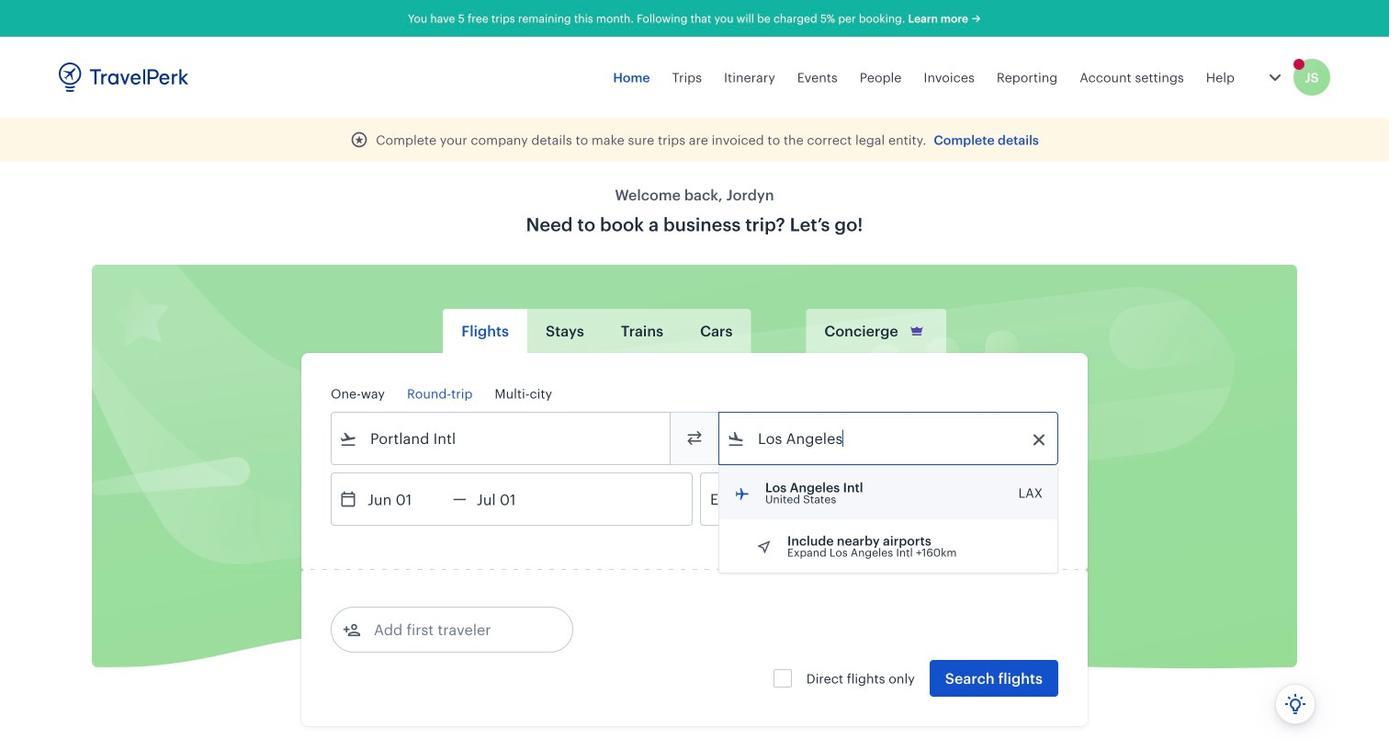 Task type: locate. For each thing, give the bounding box(es) containing it.
Add first traveler search field
[[361, 615, 552, 644]]

From search field
[[358, 424, 646, 453]]

Depart text field
[[358, 473, 453, 525]]

To search field
[[745, 424, 1034, 453]]



Task type: describe. For each thing, give the bounding box(es) containing it.
Return text field
[[467, 473, 562, 525]]



